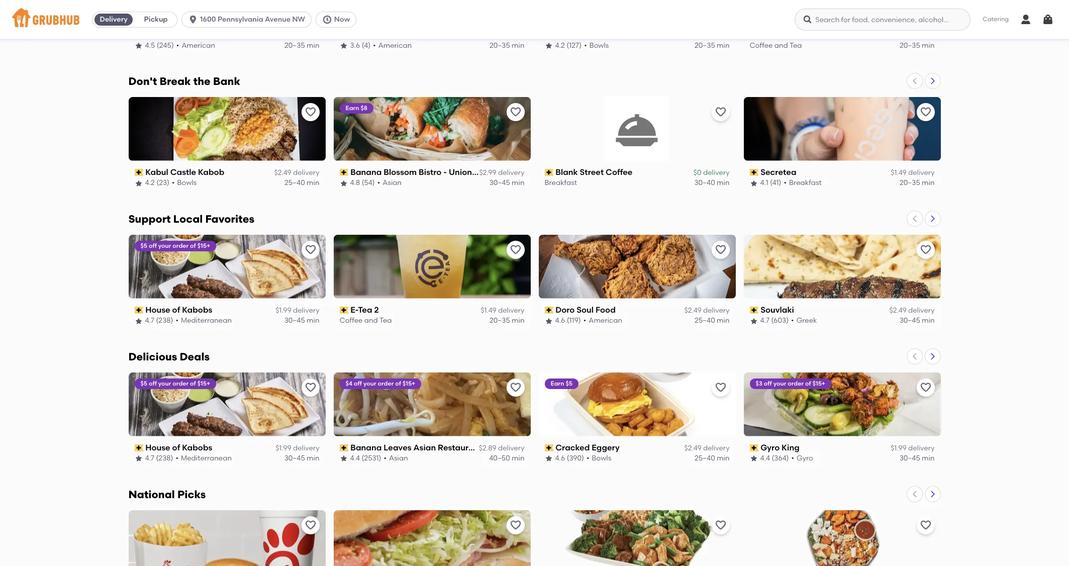 Task type: vqa. For each thing, say whether or not it's contained in the screenshot.
"Bread,"
no



Task type: locate. For each thing, give the bounding box(es) containing it.
of down the deals
[[190, 380, 196, 387]]

caret right icon image for don't break the bank
[[929, 77, 937, 85]]

$5 for delicious
[[141, 380, 147, 387]]

break
[[160, 75, 191, 87]]

svg image
[[1021, 14, 1033, 26], [322, 15, 332, 25]]

save this restaurant button
[[302, 103, 320, 121], [507, 103, 525, 121], [712, 103, 730, 121], [917, 103, 935, 121], [302, 241, 320, 259], [507, 241, 525, 259], [712, 241, 730, 259], [917, 241, 935, 259], [302, 379, 320, 397], [507, 379, 525, 397], [712, 379, 730, 397], [917, 379, 935, 397], [302, 516, 320, 534], [507, 516, 525, 534], [712, 516, 730, 534], [917, 516, 935, 534]]

star icon image left 3.6
[[340, 42, 348, 50]]

-
[[444, 167, 447, 177]]

your down support
[[158, 242, 171, 249]]

20–35 for (245)
[[285, 41, 305, 50]]

gyro up 4.4 (364) at the right bottom of the page
[[761, 443, 780, 453]]

$5 off your order of $15+
[[141, 242, 210, 249], [141, 380, 210, 387]]

• asian down leaves
[[384, 454, 408, 463]]

$1.49 for banana blossom bistro - union market dc
[[891, 169, 907, 177]]

0 vertical spatial • mediterranean
[[176, 317, 232, 325]]

• bowls
[[585, 41, 609, 50], [172, 179, 197, 187], [587, 454, 612, 463]]

breakfast
[[545, 179, 577, 187], [790, 179, 822, 187]]

1 horizontal spatial breakfast
[[790, 179, 822, 187]]

4.4 for banana leaves asian restaurant & sushi
[[350, 454, 360, 463]]

mediterranean up the deals
[[181, 317, 232, 325]]

sweetgreen
[[556, 30, 602, 39]]

1 vertical spatial $1.49 delivery
[[891, 169, 935, 177]]

• mediterranean up the deals
[[176, 317, 232, 325]]

2 breakfast from the left
[[790, 179, 822, 187]]

order down 'local'
[[173, 242, 189, 249]]

20–35 for (41)
[[900, 179, 921, 187]]

Search for food, convenience, alcohol... search field
[[795, 9, 971, 31]]

of right the $4
[[395, 380, 401, 387]]

star icon image up national
[[135, 455, 143, 463]]

$5
[[141, 242, 147, 249], [141, 380, 147, 387], [566, 380, 573, 387]]

$0.49 delivery
[[684, 31, 730, 39]]

(390)
[[567, 454, 584, 463]]

0 horizontal spatial • american
[[176, 41, 215, 50]]

min for the souvlaki logo
[[923, 317, 935, 325]]

cracked eggery logo image
[[539, 373, 736, 436]]

your
[[158, 242, 171, 249], [158, 380, 171, 387], [364, 380, 377, 387], [774, 380, 787, 387]]

of for gyro king logo at the right bottom of the page
[[806, 380, 812, 387]]

1 • mediterranean from the top
[[176, 317, 232, 325]]

2 kabobs from the top
[[182, 443, 212, 453]]

fil-
[[172, 30, 182, 39]]

1 vertical spatial house of kabobs
[[145, 443, 212, 453]]

• bowls for kabul castle kabob
[[172, 179, 197, 187]]

banana up 4.4 (2531)
[[351, 443, 382, 453]]

subscription pass image for 4.7 (603)
[[750, 307, 759, 314]]

0 vertical spatial house
[[145, 305, 170, 315]]

house of kabobs for deals
[[145, 443, 212, 453]]

off down delicious
[[149, 380, 157, 387]]

2 vertical spatial 25–40
[[695, 454, 716, 463]]

• right (603)
[[792, 317, 795, 325]]

1 vertical spatial house
[[145, 443, 170, 453]]

2 horizontal spatial american
[[589, 317, 623, 325]]

kabobs up picks
[[182, 443, 212, 453]]

1 (238) from the top
[[156, 317, 173, 325]]

0 vertical spatial 4.2
[[556, 41, 565, 50]]

e-tea 2
[[761, 30, 789, 39], [351, 305, 379, 315]]

mediterranean up picks
[[181, 454, 232, 463]]

don't break the bank
[[129, 75, 240, 87]]

0 vertical spatial mediterranean
[[181, 317, 232, 325]]

0 horizontal spatial 4.4
[[350, 454, 360, 463]]

1 breakfast from the left
[[545, 179, 577, 187]]

1 horizontal spatial earn
[[551, 380, 565, 387]]

1 vertical spatial 25–40
[[695, 317, 716, 325]]

coffee
[[750, 41, 773, 50], [606, 167, 633, 177], [340, 317, 363, 325]]

2 banana from the top
[[351, 443, 382, 453]]

$4 off your order of $15+
[[346, 380, 416, 387]]

gyro down king
[[797, 454, 814, 463]]

0 vertical spatial coffee
[[750, 41, 773, 50]]

4 caret right icon image from the top
[[929, 490, 937, 498]]

banana up (54)
[[351, 167, 382, 177]]

1 house of kabobs from the top
[[145, 305, 212, 315]]

1 vertical spatial house of kabobs logo image
[[129, 373, 326, 436]]

1 banana from the top
[[351, 167, 382, 177]]

house up national
[[145, 443, 170, 453]]

coffee and tea
[[750, 41, 802, 50], [340, 317, 392, 325]]

4.4 left (364)
[[761, 454, 771, 463]]

• mediterranean up picks
[[176, 454, 232, 463]]

house of kabobs for local
[[145, 305, 212, 315]]

0 vertical spatial $5 off your order of $15+
[[141, 242, 210, 249]]

1 vertical spatial $1.49
[[891, 169, 907, 177]]

0 vertical spatial house of kabobs logo image
[[129, 235, 326, 299]]

caret left icon image
[[911, 77, 919, 85], [911, 215, 919, 223], [911, 352, 919, 360], [911, 490, 919, 498]]

blossom
[[384, 167, 417, 177]]

svg image
[[1043, 14, 1055, 26], [188, 15, 198, 25], [803, 15, 813, 25]]

&
[[484, 443, 490, 453]]

0 vertical spatial asian
[[383, 179, 402, 187]]

bowls down sweetgreen
[[590, 41, 609, 50]]

kabobs up the deals
[[182, 305, 212, 315]]

svg image right catering 'button'
[[1021, 14, 1033, 26]]

30–45 min
[[490, 179, 525, 187], [285, 317, 320, 325], [900, 317, 935, 325], [285, 454, 320, 463], [900, 454, 935, 463]]

delivery
[[293, 31, 320, 39], [498, 31, 525, 39], [704, 31, 730, 39], [909, 31, 935, 39], [293, 169, 320, 177], [498, 169, 525, 177], [704, 169, 730, 177], [909, 169, 935, 177], [293, 306, 320, 315], [498, 306, 525, 315], [704, 306, 730, 315], [909, 306, 935, 315], [293, 444, 320, 453], [498, 444, 525, 453], [704, 444, 730, 453], [909, 444, 935, 453]]

1 mediterranean from the top
[[181, 317, 232, 325]]

2 (238) from the top
[[156, 454, 173, 463]]

4.7 (603)
[[761, 317, 789, 325]]

• for star icon on top of national
[[176, 454, 179, 463]]

1 4.6 from the top
[[556, 317, 565, 325]]

0 vertical spatial gyro
[[761, 443, 780, 453]]

off
[[149, 242, 157, 249], [149, 380, 157, 387], [354, 380, 362, 387], [764, 380, 773, 387]]

delivery for banana blossom bistro - union market dc logo
[[498, 169, 525, 177]]

save this restaurant image
[[715, 106, 727, 118], [715, 244, 727, 256], [305, 382, 317, 394], [305, 519, 317, 531], [920, 519, 932, 531]]

delivery for the souvlaki logo
[[909, 306, 935, 315]]

your right $3
[[774, 380, 787, 387]]

1 vertical spatial 25–40 min
[[695, 317, 730, 325]]

delivery for deals's house of kabobs logo
[[293, 444, 320, 453]]

(119)
[[567, 317, 581, 325]]

4.7 (238) up delicious
[[145, 317, 173, 325]]

$5 off your order of $15+ down 'local'
[[141, 242, 210, 249]]

1 vertical spatial mediterranean
[[181, 454, 232, 463]]

$1.49 delivery for banana blossom bistro - union market dc
[[891, 169, 935, 177]]

1 vertical spatial banana
[[351, 443, 382, 453]]

off down support
[[149, 242, 157, 249]]

order
[[173, 242, 189, 249], [173, 380, 189, 387], [378, 380, 394, 387], [788, 380, 804, 387]]

$2.49 for cracked eggery
[[685, 444, 702, 453]]

$1.99 delivery for subway
[[276, 31, 320, 39]]

1 horizontal spatial 4.2
[[556, 41, 565, 50]]

kabobs for deals
[[182, 443, 212, 453]]

0 vertical spatial coffee and tea
[[750, 41, 802, 50]]

caret left icon image for support local favorites
[[911, 215, 919, 223]]

doro soul food
[[556, 305, 616, 315]]

(54)
[[362, 179, 375, 187]]

2 vertical spatial 25–40 min
[[695, 454, 730, 463]]

blank
[[556, 167, 578, 177]]

0 horizontal spatial coffee
[[340, 317, 363, 325]]

2 vertical spatial bowls
[[592, 454, 612, 463]]

4.4 left the "(2531)"
[[350, 454, 360, 463]]

2 caret right icon image from the top
[[929, 215, 937, 223]]

$15+ for banana leaves asian restaurant & sushi  logo
[[403, 380, 416, 387]]

20–35
[[285, 41, 305, 50], [490, 41, 510, 50], [695, 41, 716, 50], [900, 41, 921, 50], [900, 179, 921, 187], [490, 317, 510, 325]]

4.2 left (127)
[[556, 41, 565, 50]]

american for chick-fil-a
[[182, 41, 215, 50]]

$1.99
[[276, 31, 292, 39], [276, 306, 292, 315], [276, 444, 292, 453], [891, 444, 907, 453]]

subscription pass image for 4.6 (390)
[[545, 445, 554, 452]]

0 horizontal spatial breakfast
[[545, 179, 577, 187]]

• bowls down the kabul castle kabob
[[172, 179, 197, 187]]

3 caret left icon image from the top
[[911, 352, 919, 360]]

order right the $4
[[378, 380, 394, 387]]

• american right (4)
[[373, 41, 412, 50]]

breakfast down blank
[[545, 179, 577, 187]]

min for "kabul castle kabob logo" at the left top of page
[[307, 179, 320, 187]]

1 vertical spatial gyro
[[797, 454, 814, 463]]

20–35 for (4)
[[490, 41, 510, 50]]

• american for chick-fil-a
[[176, 41, 215, 50]]

4 caret left icon image from the top
[[911, 490, 919, 498]]

0 vertical spatial (238)
[[156, 317, 173, 325]]

1 house of kabobs logo image from the top
[[129, 235, 326, 299]]

subscription pass image
[[340, 31, 349, 38], [545, 31, 554, 38], [750, 31, 759, 38], [135, 169, 143, 176], [545, 169, 554, 176], [750, 169, 759, 176], [340, 307, 349, 314], [545, 307, 554, 314], [750, 307, 759, 314], [545, 445, 554, 452], [750, 445, 759, 452]]

3 caret right icon image from the top
[[929, 352, 937, 360]]

1 vertical spatial kabobs
[[182, 443, 212, 453]]

30–45 min for banana blossom bistro - union market dc logo
[[490, 179, 525, 187]]

30–45
[[490, 179, 510, 187], [285, 317, 305, 325], [900, 317, 921, 325], [285, 454, 305, 463], [900, 454, 921, 463]]

1 house from the top
[[145, 305, 170, 315]]

kabul castle kabob logo image
[[129, 97, 326, 161]]

• down cracked eggery
[[587, 454, 590, 463]]

4.6 left (390)
[[556, 454, 565, 463]]

cracked eggery
[[556, 443, 620, 453]]

breakfast down secretea
[[790, 179, 822, 187]]

house
[[145, 305, 170, 315], [145, 443, 170, 453]]

chick-fil-a logo image
[[129, 510, 326, 566]]

1 vertical spatial and
[[365, 317, 378, 325]]

house of kabobs logo image for deals
[[129, 373, 326, 436]]

4.7 up delicious
[[145, 317, 154, 325]]

2 4.6 from the top
[[556, 454, 565, 463]]

• right the "(2531)"
[[384, 454, 387, 463]]

2 vertical spatial • bowls
[[587, 454, 612, 463]]

asian right leaves
[[414, 443, 436, 453]]

0 horizontal spatial e-tea 2
[[351, 305, 379, 315]]

•
[[176, 41, 179, 50], [373, 41, 376, 50], [585, 41, 587, 50], [172, 179, 175, 187], [378, 179, 380, 187], [784, 179, 787, 187], [176, 317, 179, 325], [584, 317, 587, 325], [792, 317, 795, 325], [176, 454, 179, 463], [384, 454, 387, 463], [587, 454, 590, 463], [792, 454, 795, 463]]

house of kabobs logo image
[[129, 235, 326, 299], [129, 373, 326, 436]]

picks
[[178, 488, 206, 501]]

caret right icon image
[[929, 77, 937, 85], [929, 215, 937, 223], [929, 352, 937, 360], [929, 490, 937, 498]]

caret right icon image for support local favorites
[[929, 215, 937, 223]]

• greek
[[792, 317, 818, 325]]

asian down leaves
[[389, 454, 408, 463]]

banana for don't break the bank
[[351, 167, 382, 177]]

0 vertical spatial • bowls
[[585, 41, 609, 50]]

1 vertical spatial $5 off your order of $15+
[[141, 380, 210, 387]]

min
[[307, 41, 320, 50], [512, 41, 525, 50], [717, 41, 730, 50], [923, 41, 935, 50], [307, 179, 320, 187], [512, 179, 525, 187], [717, 179, 730, 187], [923, 179, 935, 187], [307, 317, 320, 325], [512, 317, 525, 325], [717, 317, 730, 325], [923, 317, 935, 325], [307, 454, 320, 463], [512, 454, 525, 463], [717, 454, 730, 463], [923, 454, 935, 463]]

0 vertical spatial 4.6
[[556, 317, 565, 325]]

order for banana leaves asian restaurant & sushi  logo
[[378, 380, 394, 387]]

asian down 'blossom'
[[383, 179, 402, 187]]

1 vertical spatial earn
[[551, 380, 565, 387]]

delivery for cracked eggery logo
[[704, 444, 730, 453]]

2 vertical spatial asian
[[389, 454, 408, 463]]

• american down "a"
[[176, 41, 215, 50]]

market
[[474, 167, 502, 177]]

3.6 (4)
[[350, 41, 371, 50]]

$1.49
[[891, 31, 907, 39], [891, 169, 907, 177], [481, 306, 497, 315]]

$5 for support
[[141, 242, 147, 249]]

2 horizontal spatial coffee
[[750, 41, 773, 50]]

star icon image left 4.2 (127)
[[545, 42, 553, 50]]

american down "a"
[[182, 41, 215, 50]]

1 4.4 from the left
[[350, 454, 360, 463]]

1 kabobs from the top
[[182, 305, 212, 315]]

0 vertical spatial house of kabobs
[[145, 305, 212, 315]]

gyro king logo image
[[744, 373, 941, 436]]

• right (23)
[[172, 179, 175, 187]]

$3 off your order of $15+
[[756, 380, 826, 387]]

1600 pennsylvania avenue nw button
[[182, 12, 316, 28]]

house up delicious
[[145, 305, 170, 315]]

1 vertical spatial 2
[[374, 305, 379, 315]]

1 horizontal spatial 4.4
[[761, 454, 771, 463]]

2 house of kabobs logo image from the top
[[129, 373, 326, 436]]

support local favorites
[[129, 213, 255, 225]]

• down king
[[792, 454, 795, 463]]

$2.49 delivery for doro soul food
[[685, 306, 730, 315]]

2 caret left icon image from the top
[[911, 215, 919, 223]]

earn for cracked
[[551, 380, 565, 387]]

40–50 min
[[490, 454, 525, 463]]

1 caret left icon image from the top
[[911, 77, 919, 85]]

2 $5 off your order of $15+ from the top
[[141, 380, 210, 387]]

1 horizontal spatial svg image
[[803, 15, 813, 25]]

1 horizontal spatial svg image
[[1021, 14, 1033, 26]]

• asian down 'blossom'
[[378, 179, 402, 187]]

• for star icon on the left of 4.8
[[378, 179, 380, 187]]

• breakfast
[[784, 179, 822, 187]]

1 horizontal spatial 2
[[785, 30, 789, 39]]

$15+
[[197, 242, 210, 249], [197, 380, 210, 387], [403, 380, 416, 387], [813, 380, 826, 387]]

4.7
[[145, 317, 154, 325], [761, 317, 770, 325], [145, 454, 154, 463]]

20–35 min for (245)
[[285, 41, 320, 50]]

4.7 left (603)
[[761, 317, 770, 325]]

2 house from the top
[[145, 443, 170, 453]]

1 horizontal spatial american
[[379, 41, 412, 50]]

save this restaurant image
[[305, 106, 317, 118], [510, 106, 522, 118], [920, 106, 932, 118], [305, 244, 317, 256], [510, 244, 522, 256], [920, 244, 932, 256], [510, 382, 522, 394], [715, 382, 727, 394], [920, 382, 932, 394], [510, 519, 522, 531], [715, 519, 727, 531]]

order down 'delicious deals'
[[173, 380, 189, 387]]

of for banana leaves asian restaurant & sushi  logo
[[395, 380, 401, 387]]

0 vertical spatial e-tea 2
[[761, 30, 789, 39]]

$2.49 delivery
[[274, 169, 320, 177], [685, 306, 730, 315], [890, 306, 935, 315], [685, 444, 730, 453]]

$1.99 for e-tea 2
[[276, 306, 292, 315]]

union
[[449, 167, 472, 177]]

american down food
[[589, 317, 623, 325]]

star icon image left the 4.6 (390) on the right bottom
[[545, 455, 553, 463]]

$5 off your order of $15+ down 'delicious deals'
[[141, 380, 210, 387]]

$5 off your order of $15+ for local
[[141, 242, 210, 249]]

eggery
[[592, 443, 620, 453]]

1 vertical spatial (238)
[[156, 454, 173, 463]]

1 vertical spatial asian
[[414, 443, 436, 453]]

delivery button
[[93, 12, 135, 28]]

2 4.4 from the left
[[761, 454, 771, 463]]

• american down food
[[584, 317, 623, 325]]

banana blossom bistro - union market dc logo image
[[334, 97, 531, 161]]

1 horizontal spatial e-tea 2
[[761, 30, 789, 39]]

• right (41) at the right
[[784, 179, 787, 187]]

0 vertical spatial $1.49
[[891, 31, 907, 39]]

$1.49 for subway
[[891, 31, 907, 39]]

house of kabobs up national picks
[[145, 443, 212, 453]]

1600
[[200, 15, 216, 24]]

bowls down eggery
[[592, 454, 612, 463]]

2 vertical spatial $1.49
[[481, 306, 497, 315]]

american right (4)
[[379, 41, 412, 50]]

• right (127)
[[585, 41, 587, 50]]

of right $3
[[806, 380, 812, 387]]

30–45 for banana blossom bistro - union market dc logo
[[490, 179, 510, 187]]

1 vertical spatial • mediterranean
[[176, 454, 232, 463]]

2 house of kabobs from the top
[[145, 443, 212, 453]]

star icon image left '4.5'
[[135, 42, 143, 50]]

svg image left now
[[322, 15, 332, 25]]

3.6
[[350, 41, 360, 50]]

banana leaves asian restaurant & sushi  logo image
[[334, 373, 531, 436]]

0 vertical spatial $1.49 delivery
[[891, 31, 935, 39]]

4.7 (238) up national
[[145, 454, 173, 463]]

25–40
[[285, 179, 305, 187], [695, 317, 716, 325], [695, 454, 716, 463]]

0 horizontal spatial svg image
[[322, 15, 332, 25]]

• bowls down sweetgreen
[[585, 41, 609, 50]]

off for deals's house of kabobs logo
[[149, 380, 157, 387]]

$5 off your order of $15+ for deals
[[141, 380, 210, 387]]

• down soul
[[584, 317, 587, 325]]

0 vertical spatial kabobs
[[182, 305, 212, 315]]

of up national picks
[[172, 443, 180, 453]]

1 vertical spatial 4.6
[[556, 454, 565, 463]]

0 vertical spatial • asian
[[378, 179, 402, 187]]

• mediterranean
[[176, 317, 232, 325], [176, 454, 232, 463]]

• up 'delicious deals'
[[176, 317, 179, 325]]

0 horizontal spatial earn
[[346, 105, 359, 112]]

(238) up 'delicious deals'
[[156, 317, 173, 325]]

2 4.7 (238) from the top
[[145, 454, 173, 463]]

2
[[785, 30, 789, 39], [374, 305, 379, 315]]

off right the $4
[[354, 380, 362, 387]]

house of kabobs up 'delicious deals'
[[145, 305, 212, 315]]

2 mediterranean from the top
[[181, 454, 232, 463]]

your right the $4
[[364, 380, 377, 387]]

• bowls down eggery
[[587, 454, 612, 463]]

subscription pass image
[[135, 31, 143, 38], [340, 169, 349, 176], [135, 307, 143, 314], [135, 445, 143, 452], [340, 445, 349, 452]]

0 vertical spatial and
[[775, 41, 789, 50]]

american
[[182, 41, 215, 50], [379, 41, 412, 50], [589, 317, 623, 325]]

star icon image
[[135, 42, 143, 50], [340, 42, 348, 50], [545, 42, 553, 50], [135, 179, 143, 187], [340, 179, 348, 187], [750, 179, 758, 187], [135, 317, 143, 325], [545, 317, 553, 325], [750, 317, 758, 325], [135, 455, 143, 463], [340, 455, 348, 463], [545, 455, 553, 463], [750, 455, 758, 463]]

subscription pass image for 4.2 (127)
[[545, 31, 554, 38]]

• for star icon to the left of 4.4 (2531)
[[384, 454, 387, 463]]

1 caret right icon image from the top
[[929, 77, 937, 85]]

min for banana leaves asian restaurant & sushi  logo
[[512, 454, 525, 463]]

of
[[190, 242, 196, 249], [172, 305, 180, 315], [190, 380, 196, 387], [395, 380, 401, 387], [806, 380, 812, 387], [172, 443, 180, 453]]

25–40 for delicious deals
[[695, 454, 716, 463]]

0 horizontal spatial coffee and tea
[[340, 317, 392, 325]]

• up national picks
[[176, 454, 179, 463]]

0 vertical spatial earn
[[346, 105, 359, 112]]

$1.99 for subway
[[276, 31, 292, 39]]

blank street coffee
[[556, 167, 633, 177]]

1 4.7 (238) from the top
[[145, 317, 173, 325]]

4.7 for delicious deals
[[145, 454, 154, 463]]

1 $5 off your order of $15+ from the top
[[141, 242, 210, 249]]

house for support
[[145, 305, 170, 315]]

• bowls for cracked eggery
[[587, 454, 612, 463]]

banana
[[351, 167, 382, 177], [351, 443, 382, 453]]

star icon image left 4.8
[[340, 179, 348, 187]]

food
[[596, 305, 616, 315]]

mediterranean for local
[[181, 317, 232, 325]]

4.7 up national
[[145, 454, 154, 463]]

bowls down the kabul castle kabob
[[177, 179, 197, 187]]

1 vertical spatial coffee and tea
[[340, 317, 392, 325]]

order for deals's house of kabobs logo
[[173, 380, 189, 387]]

cracked
[[556, 443, 590, 453]]

30–40
[[695, 179, 716, 187]]

blank street coffee logo image
[[606, 97, 669, 161]]

1 vertical spatial 4.2
[[145, 179, 155, 187]]

your down 'delicious deals'
[[158, 380, 171, 387]]

0 horizontal spatial 4.2
[[145, 179, 155, 187]]

4.2 (23)
[[145, 179, 170, 187]]

1 vertical spatial bowls
[[177, 179, 197, 187]]

1 vertical spatial coffee
[[606, 167, 633, 177]]

your for deals's house of kabobs logo
[[158, 380, 171, 387]]

$2.49 for kabul castle kabob
[[274, 169, 292, 177]]

0 vertical spatial 4.7 (238)
[[145, 317, 173, 325]]

1 vertical spatial • bowls
[[172, 179, 197, 187]]

• down fil-
[[176, 41, 179, 50]]

(238) for delicious
[[156, 454, 173, 463]]

• right (4)
[[373, 41, 376, 50]]

0 vertical spatial bowls
[[590, 41, 609, 50]]

tea
[[769, 30, 783, 39], [790, 41, 802, 50], [358, 305, 372, 315], [380, 317, 392, 325]]

1 vertical spatial • asian
[[384, 454, 408, 463]]

order right $3
[[788, 380, 804, 387]]

off right $3
[[764, 380, 773, 387]]

(127)
[[567, 41, 582, 50]]

1 vertical spatial 4.7 (238)
[[145, 454, 173, 463]]

• mediterranean for deals
[[176, 454, 232, 463]]

svg image inside "now" button
[[322, 15, 332, 25]]

1 horizontal spatial e-
[[761, 30, 769, 39]]

0 horizontal spatial american
[[182, 41, 215, 50]]

catering button
[[976, 8, 1017, 31]]

4.6 down doro
[[556, 317, 565, 325]]

1 horizontal spatial • american
[[373, 41, 412, 50]]

$2.49 delivery for souvlaki
[[890, 306, 935, 315]]

of down support local favorites
[[190, 242, 196, 249]]

0 vertical spatial banana
[[351, 167, 382, 177]]

earn $8
[[346, 105, 368, 112]]

0 horizontal spatial svg image
[[188, 15, 198, 25]]

house of kabobs
[[145, 305, 212, 315], [145, 443, 212, 453]]

1 vertical spatial e-
[[351, 305, 358, 315]]

4.7 (238)
[[145, 317, 173, 325], [145, 454, 173, 463]]

$2.99 delivery
[[480, 169, 525, 177]]

2 • mediterranean from the top
[[176, 454, 232, 463]]

(238) up national picks
[[156, 454, 173, 463]]

min for doro soul food logo
[[717, 317, 730, 325]]

• right (54)
[[378, 179, 380, 187]]

0 horizontal spatial gyro
[[761, 443, 780, 453]]

save this restaurant image for doro soul food logo
[[715, 244, 727, 256]]

subscription pass image for e-tea 2
[[135, 307, 143, 314]]

2 horizontal spatial • american
[[584, 317, 623, 325]]

4.7 (238) for support
[[145, 317, 173, 325]]

4.2 down kabul
[[145, 179, 155, 187]]

$2.49 delivery for cracked eggery
[[685, 444, 730, 453]]



Task type: describe. For each thing, give the bounding box(es) containing it.
• asian for delicious deals
[[384, 454, 408, 463]]

house of kabobs logo image for local
[[129, 235, 326, 299]]

1 horizontal spatial and
[[775, 41, 789, 50]]

$3
[[756, 380, 763, 387]]

min for blank street coffee logo
[[717, 179, 730, 187]]

• for star icon to the left of 4.6 (119)
[[584, 317, 587, 325]]

4.6 (119)
[[556, 317, 581, 325]]

subscription pass image for 4.2 (23)
[[135, 169, 143, 176]]

dc
[[504, 167, 517, 177]]

2 horizontal spatial svg image
[[1043, 14, 1055, 26]]

4.5
[[145, 41, 155, 50]]

delicious
[[129, 350, 177, 363]]

$8
[[361, 105, 368, 112]]

e-tea 2 logo image
[[334, 235, 531, 299]]

(603)
[[772, 317, 789, 325]]

pennsylvania
[[218, 15, 263, 24]]

$0.49
[[684, 31, 702, 39]]

secretea
[[761, 167, 797, 177]]

star icon image left 4.4 (2531)
[[340, 455, 348, 463]]

earn for banana
[[346, 105, 359, 112]]

(2531)
[[362, 454, 381, 463]]

house for delicious
[[145, 443, 170, 453]]

0 horizontal spatial and
[[365, 317, 378, 325]]

save this restaurant image for chick-fil-a logo
[[305, 519, 317, 531]]

pickup button
[[135, 12, 177, 28]]

(4)
[[362, 41, 371, 50]]

1 horizontal spatial coffee and tea
[[750, 41, 802, 50]]

delivery for secretea logo at the top right of the page
[[909, 169, 935, 177]]

caret left icon image for delicious deals
[[911, 352, 919, 360]]

bank
[[213, 75, 240, 87]]

earn $5
[[551, 380, 573, 387]]

4.2 for kabul castle kabob
[[145, 179, 155, 187]]

2 vertical spatial $1.49 delivery
[[481, 306, 525, 315]]

$0
[[694, 169, 702, 177]]

leaves
[[384, 443, 412, 453]]

0 horizontal spatial e-
[[351, 305, 358, 315]]

order for local house of kabobs logo
[[173, 242, 189, 249]]

$0.99 delivery
[[479, 31, 525, 39]]

$15+ for local house of kabobs logo
[[197, 242, 210, 249]]

star icon image left 4.4 (364) at the right bottom of the page
[[750, 455, 758, 463]]

(245)
[[157, 41, 174, 50]]

$2.49 delivery for kabul castle kabob
[[274, 169, 320, 177]]

min for cracked eggery logo
[[717, 454, 730, 463]]

20–35 for (127)
[[695, 41, 716, 50]]

30–45 for gyro king logo at the right bottom of the page
[[900, 454, 921, 463]]

street
[[580, 167, 604, 177]]

4.4 (2531)
[[350, 454, 381, 463]]

bistro
[[419, 167, 442, 177]]

0 vertical spatial 25–40
[[285, 179, 305, 187]]

soul
[[577, 305, 594, 315]]

$2.99
[[480, 169, 497, 177]]

favorites
[[205, 213, 255, 225]]

souvlaki
[[761, 305, 795, 315]]

national
[[129, 488, 175, 501]]

20–35 min for (41)
[[900, 179, 935, 187]]

20–35 min for (4)
[[490, 41, 525, 50]]

4.1
[[761, 179, 769, 187]]

1 vertical spatial e-tea 2
[[351, 305, 379, 315]]

sushi
[[492, 443, 513, 453]]

star icon image left 4.1
[[750, 179, 758, 187]]

subscription pass image for banana leaves asian restaurant & sushi
[[135, 445, 143, 452]]

subscription pass image for 4.1 (41)
[[750, 169, 759, 176]]

bowls for kabul castle kabob
[[177, 179, 197, 187]]

$1.99 for banana leaves asian restaurant & sushi
[[276, 444, 292, 453]]

1 horizontal spatial gyro
[[797, 454, 814, 463]]

castle
[[170, 167, 196, 177]]

delivery for e-tea 2 logo on the left of page
[[498, 306, 525, 315]]

(41)
[[771, 179, 782, 187]]

(238) for support
[[156, 317, 173, 325]]

4.5 (245)
[[145, 41, 174, 50]]

subscription pass image for 4.4 (364)
[[750, 445, 759, 452]]

$0.99
[[479, 31, 497, 39]]

star icon image left "4.2 (23)"
[[135, 179, 143, 187]]

kabobs for local
[[182, 305, 212, 315]]

local
[[173, 213, 203, 225]]

min for local house of kabobs logo
[[307, 317, 320, 325]]

save this restaurant image for blank street coffee logo
[[715, 106, 727, 118]]

min for banana blossom bistro - union market dc logo
[[512, 179, 525, 187]]

2 vertical spatial coffee
[[340, 317, 363, 325]]

off for local house of kabobs logo
[[149, 242, 157, 249]]

off for banana leaves asian restaurant & sushi  logo
[[354, 380, 362, 387]]

4.8 (54)
[[350, 179, 375, 187]]

caret left icon image for don't break the bank
[[911, 77, 919, 85]]

svg image inside 1600 pennsylvania avenue nw button
[[188, 15, 198, 25]]

star icon image left 4.7 (603)
[[750, 317, 758, 325]]

kabul
[[145, 167, 168, 177]]

delivery for local house of kabobs logo
[[293, 306, 320, 315]]

(364)
[[772, 454, 789, 463]]

• for star icon to the left of 4.7 (603)
[[792, 317, 795, 325]]

now
[[334, 15, 350, 24]]

0 vertical spatial 25–40 min
[[285, 179, 320, 187]]

catering
[[983, 16, 1009, 23]]

souvlaki logo image
[[744, 235, 941, 299]]

caret left icon image for national picks
[[911, 490, 919, 498]]

sweetgreen logo image
[[744, 510, 941, 566]]

0 horizontal spatial 2
[[374, 305, 379, 315]]

• for star icon on the left of 4.4 (364) at the right bottom of the page
[[792, 454, 795, 463]]

star icon image up delicious
[[135, 317, 143, 325]]

kabul castle kabob
[[145, 167, 224, 177]]

delivery
[[100, 15, 128, 24]]

panda express logo image
[[539, 510, 736, 566]]

of up 'delicious deals'
[[172, 305, 180, 315]]

4.8
[[350, 179, 360, 187]]

30–40 min
[[695, 179, 730, 187]]

1600 pennsylvania avenue nw
[[200, 15, 305, 24]]

• american for doro soul food
[[584, 317, 623, 325]]

0 vertical spatial 2
[[785, 30, 789, 39]]

$2.89 delivery
[[479, 444, 525, 453]]

support
[[129, 213, 171, 225]]

banana leaves asian restaurant & sushi
[[351, 443, 513, 453]]

asian for don't break the bank
[[383, 179, 402, 187]]

• for star icon on the left of 4.1
[[784, 179, 787, 187]]

30–45 for the souvlaki logo
[[900, 317, 921, 325]]

0 vertical spatial e-
[[761, 30, 769, 39]]

1 horizontal spatial coffee
[[606, 167, 633, 177]]

asian for delicious deals
[[389, 454, 408, 463]]

doro soul food logo image
[[539, 235, 736, 299]]

4.2 for sweetgreen
[[556, 41, 565, 50]]

25–40 min for support local favorites
[[695, 317, 730, 325]]

min for e-tea 2 logo on the left of page
[[512, 317, 525, 325]]

• bowls for sweetgreen
[[585, 41, 609, 50]]

banana blossom bistro - union market dc
[[351, 167, 517, 177]]

now button
[[316, 12, 361, 28]]

delivery for blank street coffee logo
[[704, 169, 730, 177]]

banana for delicious deals
[[351, 443, 382, 453]]

american for subway
[[379, 41, 412, 50]]

avenue
[[265, 15, 291, 24]]

the
[[194, 75, 211, 87]]

30–45 min for the souvlaki logo
[[900, 317, 935, 325]]

20–35 min for (127)
[[695, 41, 730, 50]]

american for doro soul food
[[589, 317, 623, 325]]

subscription pass image for subway
[[135, 31, 143, 38]]

king
[[782, 443, 800, 453]]

pickup
[[144, 15, 168, 24]]

• gyro
[[792, 454, 814, 463]]

delicious deals
[[129, 350, 210, 363]]

chick-
[[145, 30, 172, 39]]

$15+ for gyro king logo at the right bottom of the page
[[813, 380, 826, 387]]

don't
[[129, 75, 157, 87]]

nw
[[292, 15, 305, 24]]

40–50
[[490, 454, 510, 463]]

secretea logo image
[[744, 97, 941, 161]]

• for star icon left of "4.2 (23)"
[[172, 179, 175, 187]]

4.7 for support local favorites
[[145, 317, 154, 325]]

gyro king
[[761, 443, 800, 453]]

star icon image left 4.6 (119)
[[545, 317, 553, 325]]

off for gyro king logo at the right bottom of the page
[[764, 380, 773, 387]]

main navigation navigation
[[0, 0, 1070, 39]]

30–45 min for gyro king logo at the right bottom of the page
[[900, 454, 935, 463]]

min for secretea logo at the top right of the page
[[923, 179, 935, 187]]

greek
[[797, 317, 818, 325]]

4.4 (364)
[[761, 454, 789, 463]]

subscription pass image for 4.6 (119)
[[545, 307, 554, 314]]

jersey mike's logo image
[[334, 510, 531, 566]]

min for gyro king logo at the right bottom of the page
[[923, 454, 935, 463]]

$2.49 for souvlaki
[[890, 306, 907, 315]]

a
[[182, 30, 188, 39]]

• american for subway
[[373, 41, 412, 50]]

your for gyro king logo at the right bottom of the page
[[774, 380, 787, 387]]

4.1 (41)
[[761, 179, 782, 187]]

4.6 (390)
[[556, 454, 584, 463]]

national picks
[[129, 488, 206, 501]]

$4
[[346, 380, 353, 387]]

delivery for banana leaves asian restaurant & sushi  logo
[[498, 444, 525, 453]]

restaurant
[[438, 443, 482, 453]]

4.7 (238) for delicious
[[145, 454, 173, 463]]

save this restaurant image for sweetgreen logo
[[920, 519, 932, 531]]

$2.89
[[479, 444, 497, 453]]

4.4 for gyro king
[[761, 454, 771, 463]]

bowls for cracked eggery
[[592, 454, 612, 463]]

mediterranean for deals
[[181, 454, 232, 463]]

deals
[[180, 350, 210, 363]]

$2.49 for doro soul food
[[685, 306, 702, 315]]

$0 delivery
[[694, 169, 730, 177]]



